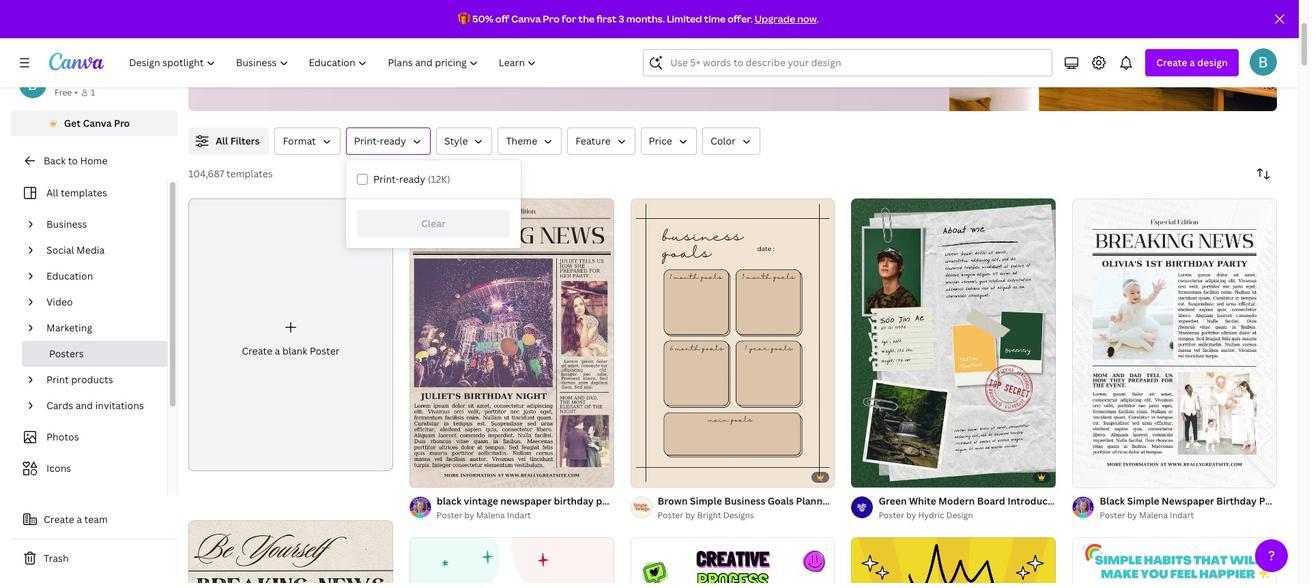 Task type: locate. For each thing, give the bounding box(es) containing it.
0 horizontal spatial create
[[44, 514, 74, 527]]

and right 'cards'
[[76, 400, 93, 413]]

1 horizontal spatial malena
[[1140, 510, 1169, 522]]

•
[[75, 87, 78, 98]]

1 horizontal spatial templates
[[227, 167, 273, 180]]

all inside all templates link
[[46, 186, 58, 199]]

brown simple business goals planner poster link
[[658, 495, 865, 510]]

simple right black
[[1128, 495, 1160, 508]]

promo,
[[333, 5, 371, 20]]

1 horizontal spatial canva
[[512, 12, 541, 25]]

all inside all filters button
[[216, 135, 228, 148]]

1 horizontal spatial poster
[[624, 495, 654, 508]]

0 vertical spatial business
[[46, 218, 87, 231]]

2 poster by malena indart link from the left
[[1100, 510, 1278, 523]]

offer.
[[728, 12, 753, 25]]

poster by malena indart link down newspaper at the left of page
[[437, 510, 614, 523]]

modern
[[939, 495, 976, 508]]

event
[[436, 5, 466, 20]]

1 vertical spatial poster
[[624, 495, 654, 508]]

1 simple from the left
[[690, 495, 722, 508]]

create left design
[[1157, 56, 1188, 69]]

0 horizontal spatial all
[[46, 186, 58, 199]]

trash
[[44, 553, 69, 565]]

now
[[798, 12, 817, 25]]

3
[[619, 12, 625, 25]]

and down generate
[[239, 23, 259, 38]]

create for create a blank poster
[[242, 345, 273, 358]]

templates
[[379, 23, 432, 38], [227, 167, 273, 180], [61, 186, 107, 199]]

print- up print-ready (12k)
[[354, 135, 380, 148]]

create left team
[[44, 514, 74, 527]]

birthday
[[1217, 495, 1258, 508]]

print- down print-ready button
[[374, 173, 399, 186]]

create a team button
[[11, 507, 178, 534]]

0 horizontal spatial pro
[[114, 117, 130, 130]]

2 vertical spatial a
[[77, 514, 82, 527]]

1 malena from the left
[[476, 510, 505, 522]]

photos link
[[19, 425, 159, 451]]

1 horizontal spatial a
[[275, 345, 280, 358]]

1 horizontal spatial all
[[216, 135, 228, 148]]

1 vertical spatial create
[[242, 345, 273, 358]]

all left about
[[1069, 495, 1082, 508]]

icons
[[46, 462, 71, 475]]

4 by from the left
[[1128, 510, 1138, 522]]

brown simple business goals planner poster image
[[631, 199, 836, 488]]

poster down promo,
[[341, 23, 376, 38]]

poster inside the generate buzz for your promo, product, or event with an eye-catching poster. grab and customize free poster templates from our selection to get started.
[[341, 23, 376, 38]]

simple
[[690, 495, 722, 508], [1128, 495, 1160, 508]]

print-
[[354, 135, 380, 148], [374, 173, 399, 186]]

indart down newspaper
[[1171, 510, 1195, 522]]

Search search field
[[671, 50, 1044, 76]]

malena down vintage
[[476, 510, 505, 522]]

by
[[465, 510, 474, 522], [686, 510, 696, 522], [907, 510, 917, 522], [1128, 510, 1138, 522]]

1 horizontal spatial simple
[[1128, 495, 1160, 508]]

0 horizontal spatial indart
[[507, 510, 531, 522]]

business up the "social"
[[46, 218, 87, 231]]

by inside green white modern board introduction all about me poster poster by hydric design
[[907, 510, 917, 522]]

a inside the create a blank poster element
[[275, 345, 280, 358]]

product,
[[373, 5, 419, 20]]

for inside the generate buzz for your promo, product, or event with an eye-catching poster. grab and customize free poster templates from our selection to get started.
[[288, 5, 304, 20]]

2 simple from the left
[[1128, 495, 1160, 508]]

generate
[[210, 5, 259, 20]]

all left filters
[[216, 135, 228, 148]]

back to home link
[[11, 148, 178, 175]]

0 vertical spatial ready
[[380, 135, 406, 148]]

by left bright at bottom
[[686, 510, 696, 522]]

for up customize
[[288, 5, 304, 20]]

all down back on the top left of the page
[[46, 186, 58, 199]]

yellow illustrative attention poster image
[[852, 538, 1057, 584]]

create inside the create a blank poster element
[[242, 345, 273, 358]]

2 horizontal spatial all
[[1069, 495, 1082, 508]]

customize
[[261, 23, 315, 38]]

1 vertical spatial canva
[[83, 117, 112, 130]]

filters
[[230, 135, 260, 148]]

1 horizontal spatial to
[[534, 23, 545, 38]]

0 horizontal spatial for
[[288, 5, 304, 20]]

2 horizontal spatial a
[[1190, 56, 1196, 69]]

newspaper
[[501, 495, 552, 508]]

planner
[[797, 495, 833, 508]]

indart
[[507, 510, 531, 522], [1171, 510, 1195, 522]]

to right back on the top left of the page
[[68, 154, 78, 167]]

1 vertical spatial templates
[[227, 167, 273, 180]]

a inside create a design dropdown button
[[1190, 56, 1196, 69]]

all for all filters
[[216, 135, 228, 148]]

1 horizontal spatial indart
[[1171, 510, 1195, 522]]

templates for 104,687 templates
[[227, 167, 273, 180]]

2 vertical spatial all
[[1069, 495, 1082, 508]]

.
[[817, 12, 819, 25]]

2 vertical spatial create
[[44, 514, 74, 527]]

simple inside the brown simple business goals planner poster poster by bright designs
[[690, 495, 722, 508]]

0 horizontal spatial a
[[77, 514, 82, 527]]

business inside the brown simple business goals planner poster poster by bright designs
[[725, 495, 766, 508]]

a for blank
[[275, 345, 280, 358]]

0 vertical spatial and
[[239, 23, 259, 38]]

ready for print-ready
[[380, 135, 406, 148]]

blank
[[283, 345, 308, 358]]

0 vertical spatial all
[[216, 135, 228, 148]]

None search field
[[644, 49, 1053, 76]]

1 horizontal spatial business
[[725, 495, 766, 508]]

to left get
[[534, 23, 545, 38]]

cards and invitations
[[46, 400, 144, 413]]

print- for print-ready (12k)
[[374, 173, 399, 186]]

trash link
[[11, 546, 178, 573]]

0 vertical spatial a
[[1190, 56, 1196, 69]]

print products
[[46, 374, 113, 387]]

a
[[1190, 56, 1196, 69], [275, 345, 280, 358], [77, 514, 82, 527]]

1 poster by malena indart link from the left
[[437, 510, 614, 523]]

poster right party
[[624, 495, 654, 508]]

for
[[288, 5, 304, 20], [562, 12, 577, 25]]

1 indart from the left
[[507, 510, 531, 522]]

black vintage newspaper birthday party poster image
[[410, 199, 614, 488]]

templates down filters
[[227, 167, 273, 180]]

🎁
[[458, 12, 471, 25]]

for left the at the left top of page
[[562, 12, 577, 25]]

invitations
[[95, 400, 144, 413]]

a for team
[[77, 514, 82, 527]]

and inside the generate buzz for your promo, product, or event with an eye-catching poster. grab and customize free poster templates from our selection to get started.
[[239, 23, 259, 38]]

by inside black vintage newspaper birthday party poster poster by malena indart
[[465, 510, 474, 522]]

video link
[[41, 290, 159, 316]]

2 indart from the left
[[1171, 510, 1195, 522]]

poster
[[310, 345, 340, 358], [835, 495, 865, 508], [1131, 495, 1162, 508], [1260, 495, 1290, 508], [437, 510, 463, 522], [658, 510, 684, 522], [879, 510, 905, 522], [1100, 510, 1126, 522]]

0 horizontal spatial poster by malena indart link
[[437, 510, 614, 523]]

1 vertical spatial a
[[275, 345, 280, 358]]

a for design
[[1190, 56, 1196, 69]]

months.
[[627, 12, 665, 25]]

1 vertical spatial pro
[[114, 117, 130, 130]]

by down 'me'
[[1128, 510, 1138, 522]]

poster.
[[580, 5, 616, 20]]

a left design
[[1190, 56, 1196, 69]]

social
[[46, 244, 74, 257]]

blue white playful illustration lifestyle poster image
[[1073, 538, 1278, 584]]

2 horizontal spatial templates
[[379, 23, 432, 38]]

a left blank
[[275, 345, 280, 358]]

malena down newspaper
[[1140, 510, 1169, 522]]

2 vertical spatial templates
[[61, 186, 107, 199]]

green white modern board introduction all about me poster poster by hydric design
[[879, 495, 1162, 522]]

0 vertical spatial print-
[[354, 135, 380, 148]]

simple inside black simple newspaper birthday poster poster by malena indart
[[1128, 495, 1160, 508]]

your
[[306, 5, 330, 20]]

1 vertical spatial all
[[46, 186, 58, 199]]

2 horizontal spatial create
[[1157, 56, 1188, 69]]

create for create a team
[[44, 514, 74, 527]]

2 malena from the left
[[1140, 510, 1169, 522]]

pro up back to home link
[[114, 117, 130, 130]]

print products link
[[41, 367, 159, 393]]

ready up print-ready (12k)
[[380, 135, 406, 148]]

templates down product, at the top of the page
[[379, 23, 432, 38]]

create inside create a team button
[[44, 514, 74, 527]]

print- for print-ready
[[354, 135, 380, 148]]

top level navigation element
[[120, 49, 549, 76]]

by down white
[[907, 510, 917, 522]]

ready inside print-ready button
[[380, 135, 406, 148]]

0 vertical spatial poster
[[341, 23, 376, 38]]

poster by malena indart link down newspaper
[[1100, 510, 1278, 523]]

business up poster by bright designs link
[[725, 495, 766, 508]]

1 horizontal spatial create
[[242, 345, 273, 358]]

templates inside the generate buzz for your promo, product, or event with an eye-catching poster. grab and customize free poster templates from our selection to get started.
[[379, 23, 432, 38]]

pro right the eye- in the top left of the page
[[543, 12, 560, 25]]

0 horizontal spatial canva
[[83, 117, 112, 130]]

1 by from the left
[[465, 510, 474, 522]]

all inside green white modern board introduction all about me poster poster by hydric design
[[1069, 495, 1082, 508]]

canva right 'off'
[[512, 12, 541, 25]]

create left blank
[[242, 345, 273, 358]]

poster inside 'link'
[[310, 345, 340, 358]]

1 horizontal spatial and
[[239, 23, 259, 38]]

white
[[910, 495, 937, 508]]

ready left (12k) on the top of page
[[399, 173, 426, 186]]

1 horizontal spatial poster by malena indart link
[[1100, 510, 1278, 523]]

simple for black
[[1128, 495, 1160, 508]]

0 horizontal spatial to
[[68, 154, 78, 167]]

marketing
[[46, 322, 92, 335]]

started.
[[567, 23, 608, 38]]

1 vertical spatial and
[[76, 400, 93, 413]]

a left team
[[77, 514, 82, 527]]

black vintage newspaper birthday party poster poster by malena indart
[[437, 495, 654, 522]]

to
[[534, 23, 545, 38], [68, 154, 78, 167]]

0 vertical spatial templates
[[379, 23, 432, 38]]

print- inside print-ready button
[[354, 135, 380, 148]]

and
[[239, 23, 259, 38], [76, 400, 93, 413]]

0 vertical spatial create
[[1157, 56, 1188, 69]]

0 horizontal spatial simple
[[690, 495, 722, 508]]

0 vertical spatial pro
[[543, 12, 560, 25]]

feature button
[[568, 128, 636, 155]]

simple for brown
[[690, 495, 722, 508]]

party
[[596, 495, 621, 508]]

brad klo image
[[1251, 48, 1278, 76]]

malena inside black simple newspaper birthday poster poster by malena indart
[[1140, 510, 1169, 522]]

0 vertical spatial to
[[534, 23, 545, 38]]

1 horizontal spatial for
[[562, 12, 577, 25]]

poster by hydric design link
[[879, 510, 1057, 523]]

print
[[46, 374, 69, 387]]

malena inside black vintage newspaper birthday party poster poster by malena indart
[[476, 510, 505, 522]]

introduction
[[1008, 495, 1067, 508]]

1 vertical spatial ready
[[399, 173, 426, 186]]

color
[[711, 135, 736, 148]]

create inside create a design dropdown button
[[1157, 56, 1188, 69]]

black white playful doodle creative process infographic poster image
[[631, 538, 836, 584]]

0 horizontal spatial poster
[[341, 23, 376, 38]]

green
[[879, 495, 907, 508]]

by down vintage
[[465, 510, 474, 522]]

2 by from the left
[[686, 510, 696, 522]]

templates down back to home
[[61, 186, 107, 199]]

1 vertical spatial to
[[68, 154, 78, 167]]

0 horizontal spatial templates
[[61, 186, 107, 199]]

indart down newspaper at the left of page
[[507, 510, 531, 522]]

1 vertical spatial business
[[725, 495, 766, 508]]

1 horizontal spatial pro
[[543, 12, 560, 25]]

a inside create a team button
[[77, 514, 82, 527]]

pro inside button
[[114, 117, 130, 130]]

from
[[434, 23, 460, 38]]

all templates link
[[19, 180, 159, 206]]

pro
[[543, 12, 560, 25], [114, 117, 130, 130]]

social media link
[[41, 238, 159, 264]]

selection
[[483, 23, 531, 38]]

poster inside black vintage newspaper birthday party poster poster by malena indart
[[624, 495, 654, 508]]

feature
[[576, 135, 611, 148]]

free •
[[55, 87, 78, 98]]

canva right get
[[83, 117, 112, 130]]

all
[[216, 135, 228, 148], [46, 186, 58, 199], [1069, 495, 1082, 508]]

hydric
[[919, 510, 945, 522]]

ready
[[380, 135, 406, 148], [399, 173, 426, 186]]

video
[[46, 296, 73, 309]]

0 horizontal spatial malena
[[476, 510, 505, 522]]

simple up bright at bottom
[[690, 495, 722, 508]]

limited
[[667, 12, 703, 25]]

1 vertical spatial print-
[[374, 173, 399, 186]]

photos
[[46, 431, 79, 444]]

vintage
[[464, 495, 498, 508]]

3 by from the left
[[907, 510, 917, 522]]



Task type: vqa. For each thing, say whether or not it's contained in the screenshot.
Align to page
no



Task type: describe. For each thing, give the bounding box(es) containing it.
color button
[[703, 128, 761, 155]]

theme button
[[498, 128, 562, 155]]

off
[[496, 12, 510, 25]]

theme
[[506, 135, 538, 148]]

1
[[91, 87, 95, 98]]

team
[[84, 514, 108, 527]]

black
[[437, 495, 462, 508]]

back to home
[[44, 154, 108, 167]]

green white modern board introduction all about me poster link
[[879, 495, 1162, 510]]

upgrade now button
[[755, 12, 817, 25]]

education link
[[41, 264, 159, 290]]

canva inside get canva pro button
[[83, 117, 112, 130]]

create a blank poster link
[[188, 199, 393, 472]]

catching
[[532, 5, 577, 20]]

goals
[[768, 495, 794, 508]]

brown
[[658, 495, 688, 508]]

grab
[[210, 23, 236, 38]]

birthday
[[554, 495, 594, 508]]

price
[[649, 135, 673, 148]]

marketing link
[[41, 316, 159, 341]]

business link
[[41, 212, 159, 238]]

all templates
[[46, 186, 107, 199]]

poster by malena indart link for newspaper
[[1100, 510, 1278, 523]]

by inside black simple newspaper birthday poster poster by malena indart
[[1128, 510, 1138, 522]]

generate buzz for your promo, product, or event with an eye-catching poster. grab and customize free poster templates from our selection to get started.
[[210, 5, 616, 38]]

education
[[46, 270, 93, 283]]

black
[[1100, 495, 1126, 508]]

upgrade
[[755, 12, 796, 25]]

create a blank poster
[[242, 345, 340, 358]]

designs
[[724, 510, 755, 522]]

eye-
[[509, 5, 532, 20]]

poster inside black vintage newspaper birthday party poster poster by malena indart
[[437, 510, 463, 522]]

all filters
[[216, 135, 260, 148]]

templates for all templates
[[61, 186, 107, 199]]

create a blank poster element
[[188, 199, 393, 472]]

get
[[64, 117, 81, 130]]

create a design button
[[1146, 49, 1240, 76]]

icons link
[[19, 456, 159, 482]]

board
[[978, 495, 1006, 508]]

red and green illustrative christmas event poster image
[[410, 538, 614, 584]]

to inside the generate buzz for your promo, product, or event with an eye-catching poster. grab and customize free poster templates from our selection to get started.
[[534, 23, 545, 38]]

🎁 50% off canva pro for the first 3 months. limited time offer. upgrade now .
[[458, 12, 819, 25]]

ready for print-ready (12k)
[[399, 173, 426, 186]]

get canva pro button
[[11, 111, 178, 137]]

social media
[[46, 244, 105, 257]]

black simple newspaper birthday poster link
[[1100, 495, 1290, 510]]

poster by malena indart link for newspaper
[[437, 510, 614, 523]]

get canva pro
[[64, 117, 130, 130]]

all for all templates
[[46, 186, 58, 199]]

back
[[44, 154, 66, 167]]

104,687 templates
[[188, 167, 273, 180]]

free
[[55, 87, 72, 98]]

or
[[422, 5, 433, 20]]

green white modern board introduction all about me poster image
[[852, 199, 1057, 488]]

design
[[947, 510, 974, 522]]

print-ready button
[[346, 128, 431, 155]]

get
[[548, 23, 564, 38]]

create for create a design
[[1157, 56, 1188, 69]]

black vintage newspaper birthday party poster link
[[437, 495, 654, 510]]

by inside the brown simple business goals planner poster poster by bright designs
[[686, 510, 696, 522]]

design
[[1198, 56, 1229, 69]]

newspaper
[[1162, 495, 1215, 508]]

create a team
[[44, 514, 108, 527]]

0 horizontal spatial business
[[46, 218, 87, 231]]

indart inside black vintage newspaper birthday party poster poster by malena indart
[[507, 510, 531, 522]]

cards and invitations link
[[41, 393, 159, 419]]

our
[[462, 23, 480, 38]]

50%
[[473, 12, 494, 25]]

buzz
[[262, 5, 286, 20]]

beige vintage newspaper motivational quote poster image
[[188, 521, 393, 584]]

home
[[80, 154, 108, 167]]

style button
[[436, 128, 493, 155]]

with
[[468, 5, 491, 20]]

poster by bright designs link
[[658, 510, 836, 523]]

me
[[1115, 495, 1129, 508]]

format button
[[275, 128, 341, 155]]

brown simple business goals planner poster poster by bright designs
[[658, 495, 865, 522]]

clear
[[421, 217, 446, 230]]

time
[[704, 12, 726, 25]]

style
[[445, 135, 468, 148]]

media
[[77, 244, 105, 257]]

0 horizontal spatial and
[[76, 400, 93, 413]]

an
[[494, 5, 507, 20]]

print-ready
[[354, 135, 406, 148]]

black simple newspaper birthday poster poster by malena indart
[[1100, 495, 1290, 522]]

all filters button
[[188, 128, 269, 155]]

price button
[[641, 128, 697, 155]]

indart inside black simple newspaper birthday poster poster by malena indart
[[1171, 510, 1195, 522]]

0 vertical spatial canva
[[512, 12, 541, 25]]

cards
[[46, 400, 73, 413]]

black simple newspaper birthday poster image
[[1073, 199, 1278, 488]]

Sort by button
[[1251, 160, 1278, 188]]



